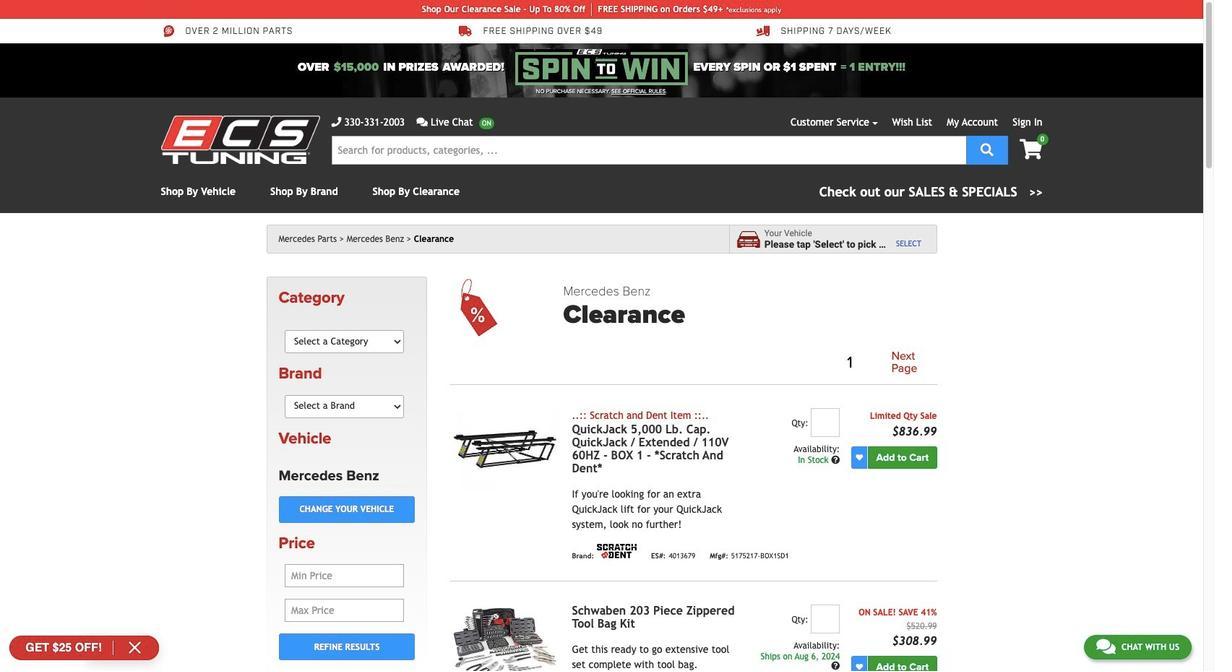 Task type: locate. For each thing, give the bounding box(es) containing it.
ecs tuning image
[[161, 116, 320, 164]]

question circle image left add to wish list image
[[832, 663, 840, 671]]

1 vertical spatial comments image
[[1097, 639, 1116, 656]]

1 horizontal spatial comments image
[[1097, 639, 1116, 656]]

scratch & dent - corporate logo image
[[597, 544, 637, 559]]

0 horizontal spatial comments image
[[417, 117, 428, 127]]

Max Price number field
[[285, 600, 404, 623]]

1 vertical spatial question circle image
[[832, 663, 840, 671]]

2 question circle image from the top
[[832, 663, 840, 671]]

0 vertical spatial question circle image
[[832, 456, 840, 465]]

es#2996482 - 014121sch01akt2 - schwaben 203 piece zippered tool bag kit  - get this ready to go extensive tool set complete with tool bag. - schwaben - audi bmw volkswagen mercedes benz mini porsche image
[[451, 605, 561, 672]]

es#4013679 - 5175217-box1sd1 - quickjack 5,000 lb. cap. quickjack / extended / 110v 60hz - box 1 - *scratch and dent* - if you're looking for an extra quickjack lift for your quickjack system, look no further! - scratch & dent - audi bmw volkswagen mercedes benz mini porsche image
[[451, 408, 561, 491]]

comments image
[[417, 117, 428, 127], [1097, 639, 1116, 656]]

Min Price number field
[[285, 565, 404, 588]]

question circle image
[[832, 456, 840, 465], [832, 663, 840, 671]]

None number field
[[812, 408, 840, 437], [812, 605, 840, 634], [812, 408, 840, 437], [812, 605, 840, 634]]

question circle image left add to wish list icon
[[832, 456, 840, 465]]

paginated product list navigation navigation
[[564, 348, 938, 379]]

ecs tuning 'spin to win' contest logo image
[[516, 49, 688, 85]]



Task type: vqa. For each thing, say whether or not it's contained in the screenshot.
up associated with Sign up
no



Task type: describe. For each thing, give the bounding box(es) containing it.
search image
[[981, 143, 994, 156]]

Search text field
[[332, 136, 967, 165]]

phone image
[[332, 117, 342, 127]]

add to wish list image
[[856, 454, 864, 462]]

add to wish list image
[[856, 664, 864, 671]]

0 vertical spatial comments image
[[417, 117, 428, 127]]

1 question circle image from the top
[[832, 456, 840, 465]]



